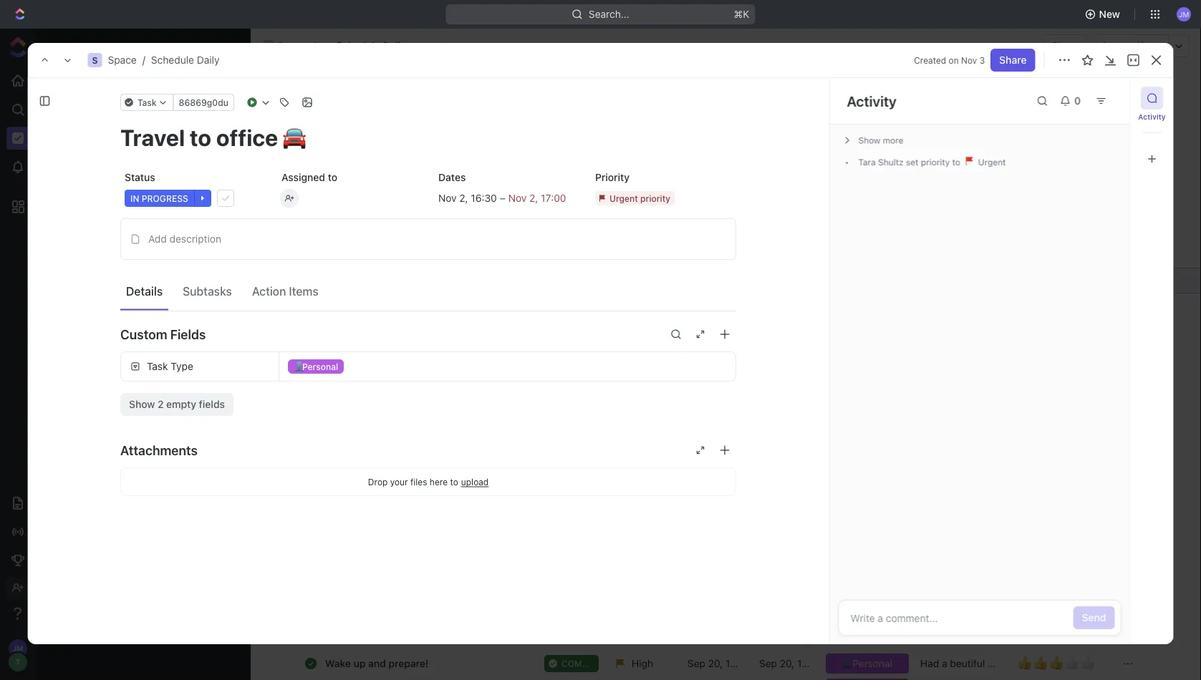 Task type: locate. For each thing, give the bounding box(es) containing it.
automations
[[1102, 40, 1161, 52]]

1 vertical spatial add
[[148, 233, 167, 245]]

1 horizontal spatial 2
[[459, 192, 465, 204]]

2 horizontal spatial 2
[[530, 192, 535, 204]]

on
[[949, 55, 959, 65], [484, 375, 496, 387]]

task
[[1120, 92, 1141, 104], [138, 97, 157, 107], [147, 361, 168, 373]]

task sidebar content section
[[826, 78, 1130, 645]]

1 horizontal spatial ,
[[535, 192, 538, 204]]

space, , element
[[263, 40, 274, 52], [88, 53, 102, 67]]

0 vertical spatial activity
[[847, 92, 897, 109]]

to left 'designs' at the left
[[400, 375, 410, 387]]

priority for set
[[921, 157, 950, 167]]

0 vertical spatial s
[[266, 42, 271, 50]]

, left '16:30'
[[465, 192, 468, 204]]

all right check
[[358, 299, 369, 311]]

urgent
[[610, 193, 638, 203]]

1 vertical spatial share
[[1000, 54, 1027, 66]]

observatory
[[89, 256, 144, 267]]

all right view
[[82, 310, 92, 322]]

files
[[411, 477, 427, 487]]

0 horizontal spatial share
[[1000, 54, 1027, 66]]

1 horizontal spatial priority
[[921, 157, 950, 167]]

add for add description
[[148, 233, 167, 245]]

2 vertical spatial space
[[115, 230, 143, 241]]

1 horizontal spatial ⚒️
[[623, 375, 633, 387]]

1 , from the left
[[465, 192, 468, 204]]

favorites
[[48, 40, 91, 52]]

0 vertical spatial on
[[949, 55, 959, 65]]

0 vertical spatial ⚒️
[[492, 299, 502, 311]]

show inside "dropdown button"
[[859, 135, 881, 145]]

Edit task name text field
[[120, 124, 737, 151]]

space link
[[108, 54, 137, 66]]

0 horizontal spatial share button
[[991, 49, 1036, 72]]

0 horizontal spatial space, , element
[[88, 53, 102, 67]]

⌘k
[[734, 8, 750, 20]]

priority
[[921, 157, 950, 167], [641, 193, 671, 203]]

search...
[[589, 8, 630, 20]]

show inside the 'custom fields' element
[[129, 399, 155, 411]]

assigned
[[282, 172, 325, 183]]

2 left '16:30'
[[459, 192, 465, 204]]

task left type
[[147, 361, 168, 373]]

2
[[459, 192, 465, 204], [530, 192, 535, 204], [158, 399, 164, 411]]

to down show more "dropdown button"
[[953, 157, 961, 167]]

jm
[[1179, 10, 1189, 18]]

0 vertical spatial space, , element
[[263, 40, 274, 52]]

priority right urgent
[[641, 193, 671, 203]]

feeling good! custom field. :3 .of. 5 element
[[1018, 654, 1034, 672], [1034, 654, 1050, 672], [1050, 654, 1065, 672]]

all for check
[[358, 299, 369, 311]]

👍
[[1018, 654, 1032, 671], [1034, 654, 1048, 671], [1050, 654, 1064, 671]]

space for team space
[[115, 230, 143, 241]]

supervisor
[[570, 375, 620, 387]]

dream
[[921, 671, 950, 681]]

0 vertical spatial share
[[1052, 40, 1079, 52]]

details
[[126, 284, 163, 298]]

jm button
[[1173, 3, 1196, 26]]

2 for 16:30
[[459, 192, 465, 204]]

task down space / schedule daily
[[138, 97, 157, 107]]

activity up show more
[[847, 92, 897, 109]]

schedule daily
[[336, 40, 406, 52], [285, 86, 425, 109], [85, 181, 149, 191]]

attachments button
[[120, 433, 737, 468]]

check all communication channels ⚒️ link
[[322, 295, 533, 316]]

⚒️ inside apply revisions to designs based on feedback from supervisor ⚒️ link
[[623, 375, 633, 387]]

action items button
[[246, 278, 324, 304]]

to right 'here'
[[450, 477, 458, 487]]

1 horizontal spatial s
[[266, 42, 271, 50]]

channels
[[447, 299, 489, 311]]

night!
[[972, 671, 998, 681]]

0 vertical spatial add
[[1098, 92, 1117, 104]]

0 vertical spatial show
[[859, 135, 881, 145]]

add task button
[[1089, 87, 1150, 110]]

0 horizontal spatial add
[[148, 233, 167, 245]]

1 vertical spatial priority
[[641, 193, 671, 203]]

share button down new button
[[1043, 34, 1088, 57]]

schedule
[[336, 40, 380, 52], [151, 54, 194, 66], [285, 86, 371, 109], [85, 181, 125, 191]]

task inside the 'custom fields' element
[[147, 361, 168, 373]]

set
[[906, 157, 919, 167]]

custom
[[120, 327, 167, 342]]

1 vertical spatial activity
[[1139, 112, 1166, 121]]

urgent priority
[[610, 193, 671, 203]]

priority inside task sidebar content section
[[921, 157, 950, 167]]

urgent priority button
[[591, 186, 737, 211]]

exercise
[[375, 475, 414, 487]]

space for s space /
[[277, 40, 306, 52]]

86869g0du button
[[173, 94, 234, 111]]

add up observatory link
[[148, 233, 167, 245]]

space
[[277, 40, 306, 52], [108, 54, 137, 66], [115, 230, 143, 241]]

1 horizontal spatial add
[[1098, 92, 1117, 104]]

share up 0 dropdown button
[[1052, 40, 1079, 52]]

nov down the dates
[[438, 192, 457, 204]]

0
[[1075, 95, 1081, 107]]

upload button
[[461, 477, 489, 487]]

set priority to
[[904, 157, 963, 167]]

share button right 3
[[991, 49, 1036, 72]]

new
[[1099, 8, 1121, 20]]

type
[[171, 361, 193, 373]]

show left 'empty'
[[129, 399, 155, 411]]

2 👍 from the left
[[1034, 654, 1048, 671]]

assigned to
[[282, 172, 338, 183]]

2 , from the left
[[535, 192, 538, 204]]

1 horizontal spatial all
[[358, 299, 369, 311]]

nov right the –
[[509, 192, 527, 204]]

show more button
[[839, 130, 1122, 150]]

1 horizontal spatial on
[[949, 55, 959, 65]]

🍗
[[357, 350, 367, 361]]

items
[[289, 284, 319, 298]]

1 vertical spatial show
[[129, 399, 155, 411]]

0 vertical spatial /
[[313, 40, 315, 52]]

on right based
[[484, 375, 496, 387]]

1 vertical spatial on
[[484, 375, 496, 387]]

task up the customize
[[1120, 92, 1141, 104]]

upload
[[461, 477, 489, 487]]

0 horizontal spatial 👍
[[1018, 654, 1032, 671]]

daily calendar link
[[301, 129, 372, 149]]

team space
[[89, 230, 143, 241]]

, left 17:00
[[535, 192, 538, 204]]

to inside task sidebar content section
[[953, 157, 961, 167]]

2 feeling good! custom field. :3 .of. 5 element from the left
[[1034, 654, 1050, 672]]

urgent
[[976, 157, 1006, 167]]

0 horizontal spatial ⚒️
[[492, 299, 502, 311]]

designs
[[412, 375, 449, 387]]

2 left 17:00
[[530, 192, 535, 204]]

show 2 empty fields
[[129, 399, 225, 411]]

3 👍 from the left
[[1050, 654, 1064, 671]]

in
[[130, 193, 139, 203]]

in progress button
[[120, 186, 266, 211]]

0 horizontal spatial s
[[92, 55, 98, 65]]

up
[[354, 658, 366, 670]]

activity down the add task button
[[1139, 112, 1166, 121]]

s space /
[[266, 40, 315, 52]]

task inside task dropdown button
[[138, 97, 157, 107]]

task sidebar navigation tab list
[[1137, 87, 1168, 171]]

0 horizontal spatial 2
[[158, 399, 164, 411]]

show for show more
[[859, 135, 881, 145]]

⚒️ right supervisor
[[623, 375, 633, 387]]

2 horizontal spatial 👍
[[1050, 654, 1064, 671]]

details button
[[120, 278, 168, 304]]

0 horizontal spatial show
[[129, 399, 155, 411]]

1 horizontal spatial share
[[1052, 40, 1079, 52]]

share right 3
[[1000, 54, 1027, 66]]

view all spaces
[[57, 310, 129, 322]]

0 horizontal spatial activity
[[847, 92, 897, 109]]

2 left 'empty'
[[158, 399, 164, 411]]

share
[[1052, 40, 1079, 52], [1000, 54, 1027, 66]]

0 horizontal spatial priority
[[641, 193, 671, 203]]

1 horizontal spatial nov
[[509, 192, 527, 204]]

s inside 's space /'
[[266, 42, 271, 50]]

breakfast
[[325, 249, 370, 261]]

nov left 3
[[962, 55, 977, 65]]

Search tasks... text field
[[1023, 163, 1166, 184]]

on right the created
[[949, 55, 959, 65]]

beutiful
[[950, 658, 985, 669]]

show up 'tara' at the right top of page
[[859, 135, 881, 145]]

0 horizontal spatial all
[[82, 310, 92, 322]]

add right 0
[[1098, 92, 1117, 104]]

priority inside dropdown button
[[641, 193, 671, 203]]

1 horizontal spatial 👍
[[1034, 654, 1048, 671]]

0 horizontal spatial ,
[[465, 192, 468, 204]]

priority right set
[[921, 157, 950, 167]]

1 vertical spatial s
[[92, 55, 98, 65]]

in progress
[[130, 193, 188, 203]]

had
[[921, 658, 939, 669]]

1 vertical spatial /
[[142, 54, 145, 66]]

calendar
[[330, 133, 372, 145]]

communication
[[371, 299, 444, 311]]

observatory link
[[89, 250, 226, 273]]

1 horizontal spatial show
[[859, 135, 881, 145]]

all for view
[[82, 310, 92, 322]]

nov
[[962, 55, 977, 65], [438, 192, 457, 204], [509, 192, 527, 204]]

add description button
[[125, 228, 732, 251]]

wake
[[325, 658, 351, 670]]

lunch 🍗
[[325, 350, 367, 361]]

tara
[[859, 157, 876, 167]]

description
[[169, 233, 221, 245]]

prepare!
[[389, 658, 429, 670]]

0 vertical spatial priority
[[921, 157, 950, 167]]

automations button
[[1094, 35, 1169, 57]]

⚒️ inside check all communication channels ⚒️ link
[[492, 299, 502, 311]]

1 horizontal spatial activity
[[1139, 112, 1166, 121]]

send
[[1082, 612, 1107, 624]]

s
[[266, 42, 271, 50], [92, 55, 98, 65]]

17:00
[[541, 192, 566, 204]]

1 vertical spatial ⚒️
[[623, 375, 633, 387]]

0 vertical spatial space
[[277, 40, 306, 52]]

⚒️ right channels at left top
[[492, 299, 502, 311]]

spaces link
[[37, 67, 83, 79]]

0 horizontal spatial on
[[484, 375, 496, 387]]

task for task type
[[147, 361, 168, 373]]

2 inside the 'custom fields' element
[[158, 399, 164, 411]]



Task type: vqa. For each thing, say whether or not it's contained in the screenshot.
Afterwork exercise 💪
yes



Task type: describe. For each thing, give the bounding box(es) containing it.
favorites button
[[48, 40, 91, 52]]

3 feeling good! custom field. :3 .of. 5 element from the left
[[1050, 654, 1065, 672]]

subtasks
[[183, 284, 232, 298]]

1 vertical spatial space
[[108, 54, 137, 66]]

2 vertical spatial schedule daily
[[85, 181, 149, 191]]

had a beutiful dream last night!
[[921, 658, 998, 681]]

task for task
[[138, 97, 157, 107]]

priority for urgent
[[641, 193, 671, 203]]

lunch 🍗 link
[[322, 345, 533, 366]]

from
[[545, 375, 567, 387]]

subtasks button
[[177, 278, 238, 304]]

your
[[390, 477, 408, 487]]

custom fields
[[120, 327, 206, 342]]

tara shultz
[[859, 157, 904, 167]]

drop your files here to upload
[[368, 477, 489, 487]]

afterwork
[[325, 475, 372, 487]]

schedule up daily calendar link
[[285, 86, 371, 109]]

breakfast link
[[322, 245, 533, 266]]

lunch
[[325, 350, 354, 361]]

💪
[[417, 475, 427, 487]]

and
[[368, 658, 386, 670]]

team space link
[[89, 224, 226, 247]]

👤personal button
[[279, 353, 736, 381]]

1 vertical spatial schedule daily
[[285, 86, 425, 109]]

–
[[500, 192, 506, 204]]

wake up and prepare! link
[[322, 653, 533, 674]]

afterwork exercise 💪
[[325, 475, 427, 487]]

customize button
[[1061, 129, 1134, 149]]

schedule right 's space /'
[[336, 40, 380, 52]]

overdue
[[285, 202, 325, 214]]

schedule up team
[[85, 181, 125, 191]]

0 horizontal spatial /
[[142, 54, 145, 66]]

0 vertical spatial schedule daily
[[336, 40, 406, 52]]

activity inside the task sidebar navigation tab list
[[1139, 112, 1166, 121]]

activity inside task sidebar content section
[[847, 92, 897, 109]]

schedule up task dropdown button
[[151, 54, 194, 66]]

last
[[953, 671, 969, 681]]

apply revisions to designs based on feedback from supervisor ⚒️
[[325, 375, 633, 387]]

86869g0du
[[179, 97, 228, 107]]

wake up and prepare!
[[325, 658, 429, 670]]

2 horizontal spatial nov
[[962, 55, 977, 65]]

1 horizontal spatial share button
[[1043, 34, 1088, 57]]

view all spaces link
[[57, 310, 129, 322]]

created on nov 3
[[914, 55, 985, 65]]

2 for fields
[[158, 399, 164, 411]]

👤personal
[[294, 362, 338, 372]]

1 horizontal spatial space, , element
[[263, 40, 274, 52]]

shultz
[[878, 157, 904, 167]]

space / schedule daily
[[108, 54, 220, 66]]

show for show 2 empty fields
[[129, 399, 155, 411]]

add task
[[1098, 92, 1141, 104]]

task type
[[147, 361, 193, 373]]

apply revisions to designs based on feedback from supervisor ⚒️ link
[[322, 370, 633, 391]]

here
[[430, 477, 448, 487]]

task button
[[120, 94, 174, 111]]

feedback
[[498, 375, 542, 387]]

daily calendar
[[304, 133, 372, 145]]

s for s
[[92, 55, 98, 65]]

new button
[[1079, 3, 1129, 26]]

progress
[[142, 193, 188, 203]]

customize
[[1080, 133, 1130, 145]]

s for s space /
[[266, 42, 271, 50]]

apply
[[325, 375, 353, 387]]

team
[[89, 230, 113, 241]]

show more
[[859, 135, 904, 145]]

task inside the add task button
[[1120, 92, 1141, 104]]

attachments
[[120, 443, 198, 458]]

1 👍 from the left
[[1018, 654, 1032, 671]]

afterwork exercise 💪 link
[[322, 471, 533, 491]]

fields
[[199, 399, 225, 411]]

to right assigned at the left top of page
[[328, 172, 338, 183]]

0 horizontal spatial nov
[[438, 192, 457, 204]]

action
[[252, 284, 286, 298]]

1 feeling good! custom field. :3 .of. 5 element from the left
[[1018, 654, 1034, 672]]

dates
[[438, 172, 466, 183]]

status
[[125, 172, 155, 183]]

based
[[452, 375, 481, 387]]

add description
[[148, 233, 221, 245]]

view
[[57, 310, 79, 322]]

0 button
[[1054, 90, 1090, 112]]

1 vertical spatial space, , element
[[88, 53, 102, 67]]

action items
[[252, 284, 319, 298]]

revisions
[[355, 375, 398, 387]]

created
[[914, 55, 947, 65]]

check
[[325, 299, 355, 311]]

custom fields element
[[120, 352, 737, 416]]

to inside apply revisions to designs based on feedback from supervisor ⚒️ link
[[400, 375, 410, 387]]

add for add task
[[1098, 92, 1117, 104]]

fields
[[170, 327, 206, 342]]

a
[[942, 658, 948, 669]]

1 horizontal spatial /
[[313, 40, 315, 52]]

send button
[[1074, 607, 1115, 630]]



